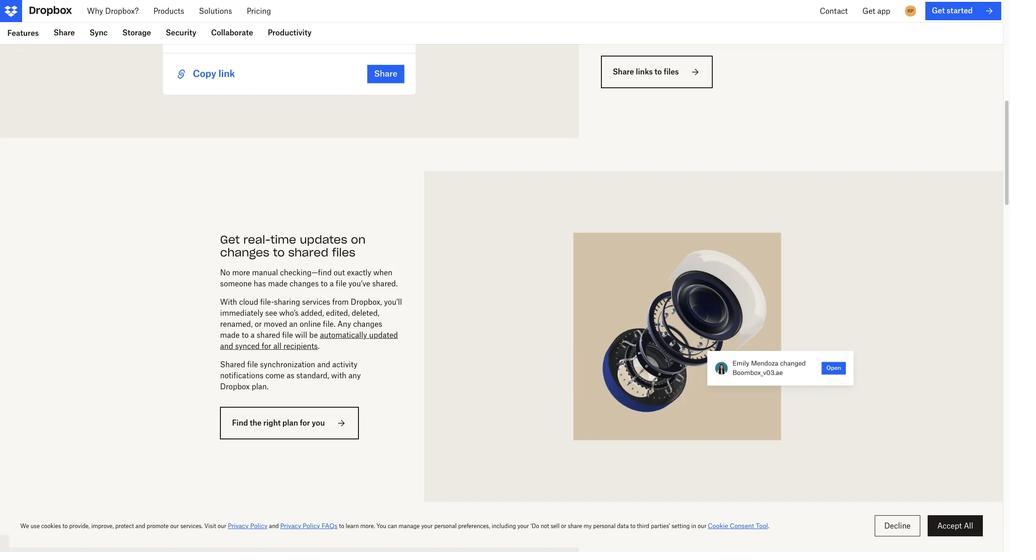 Task type: locate. For each thing, give the bounding box(es) containing it.
2 vertical spatial changes
[[353, 320, 382, 329]]

dropbox?
[[105, 6, 139, 16]]

file inside with cloud file-sharing services from dropbox, you'll immediately see who's added, edited, deleted, renamed, or moved an online file. any changes made to a shared file will be
[[282, 331, 293, 340]]

0 vertical spatial shared
[[288, 246, 328, 260]]

changes inside no more manual checking—find out exactly when someone has made changes to a file you've shared.
[[290, 279, 319, 289]]

0 horizontal spatial a
[[251, 331, 255, 340]]

started
[[947, 6, 973, 15]]

1 vertical spatial file
[[282, 331, 293, 340]]

file
[[336, 279, 347, 289], [282, 331, 293, 340], [247, 360, 258, 370]]

0 vertical spatial share
[[54, 28, 75, 37]]

1 horizontal spatial files
[[664, 67, 679, 76]]

productivity button
[[260, 22, 319, 44]]

1 vertical spatial for
[[300, 419, 310, 428]]

0 horizontal spatial get
[[220, 233, 240, 247]]

solutions button
[[192, 0, 239, 22]]

share links to files
[[613, 67, 679, 76]]

to inside with cloud file-sharing services from dropbox, you'll immediately see who's added, edited, deleted, renamed, or moved an online file. any changes made to a shared file will be
[[242, 331, 249, 340]]

dropbox
[[220, 383, 250, 392]]

share for share links to files
[[613, 67, 634, 76]]

0 vertical spatial changes
[[220, 246, 269, 260]]

changes
[[220, 246, 269, 260], [290, 279, 319, 289], [353, 320, 382, 329]]

file down out
[[336, 279, 347, 289]]

exactly
[[347, 268, 371, 278]]

made down renamed,
[[220, 331, 240, 340]]

to up manual
[[273, 246, 285, 260]]

see
[[265, 309, 277, 318]]

security
[[166, 28, 196, 37]]

0 horizontal spatial for
[[262, 342, 271, 351]]

files up out
[[332, 246, 356, 260]]

2 horizontal spatial file
[[336, 279, 347, 289]]

0 horizontal spatial and
[[220, 342, 233, 351]]

for for you
[[300, 419, 310, 428]]

2 horizontal spatial changes
[[353, 320, 382, 329]]

no more manual checking—find out exactly when someone has made changes to a file you've shared.
[[220, 268, 398, 289]]

standard,
[[296, 371, 329, 381]]

share inside share links to files link
[[613, 67, 634, 76]]

for
[[262, 342, 271, 351], [300, 419, 310, 428]]

get for get started
[[932, 6, 945, 15]]

real-
[[243, 233, 270, 247]]

made down manual
[[268, 279, 288, 289]]

shared
[[288, 246, 328, 260], [257, 331, 280, 340]]

with cloud file-sharing services from dropbox, you'll immediately see who's added, edited, deleted, renamed, or moved an online file. any changes made to a shared file will be
[[220, 298, 402, 340]]

file down an at the left bottom of page
[[282, 331, 293, 340]]

1 vertical spatial share
[[613, 67, 634, 76]]

all
[[273, 342, 281, 351]]

1 vertical spatial made
[[220, 331, 240, 340]]

0 vertical spatial made
[[268, 279, 288, 289]]

has
[[254, 279, 266, 289]]

user notified of a shared file change and opening the file image
[[447, 193, 981, 480]]

0 vertical spatial file
[[336, 279, 347, 289]]

.
[[318, 342, 320, 351]]

why dropbox? button
[[80, 0, 146, 22]]

1 horizontal spatial and
[[317, 360, 330, 370]]

files right the links
[[664, 67, 679, 76]]

1 horizontal spatial changes
[[290, 279, 319, 289]]

0 horizontal spatial made
[[220, 331, 240, 340]]

0 horizontal spatial files
[[332, 246, 356, 260]]

changes down checking—find
[[290, 279, 319, 289]]

and inside automatically updated and synced for all recipients
[[220, 342, 233, 351]]

share left the links
[[613, 67, 634, 76]]

to up the synced
[[242, 331, 249, 340]]

links
[[636, 67, 653, 76]]

find the right plan for you link
[[220, 407, 359, 440]]

changes down the deleted,
[[353, 320, 382, 329]]

collaborate
[[211, 28, 253, 37]]

as
[[287, 371, 294, 381]]

file-
[[260, 298, 274, 307]]

0 vertical spatial a
[[330, 279, 334, 289]]

files inside get real-time updates on changes to shared files
[[332, 246, 356, 260]]

shared down moved
[[257, 331, 280, 340]]

for inside automatically updated and synced for all recipients
[[262, 342, 271, 351]]

get inside 'link'
[[932, 6, 945, 15]]

0 vertical spatial for
[[262, 342, 271, 351]]

a down out
[[330, 279, 334, 289]]

sync button
[[82, 22, 115, 44]]

1 horizontal spatial a
[[330, 279, 334, 289]]

changes up more
[[220, 246, 269, 260]]

1 vertical spatial files
[[332, 246, 356, 260]]

2 vertical spatial file
[[247, 360, 258, 370]]

features link
[[0, 22, 46, 44]]

get inside dropdown button
[[863, 6, 875, 16]]

and up standard,
[[317, 360, 330, 370]]

shared up checking—find
[[288, 246, 328, 260]]

a
[[330, 279, 334, 289], [251, 331, 255, 340]]

and
[[220, 342, 233, 351], [317, 360, 330, 370]]

0 horizontal spatial file
[[247, 360, 258, 370]]

contact button
[[812, 0, 855, 22]]

to right the links
[[655, 67, 662, 76]]

1 vertical spatial shared
[[257, 331, 280, 340]]

time
[[270, 233, 296, 247]]

1 vertical spatial changes
[[290, 279, 319, 289]]

0 horizontal spatial changes
[[220, 246, 269, 260]]

get left started
[[932, 6, 945, 15]]

0 vertical spatial files
[[664, 67, 679, 76]]

a inside with cloud file-sharing services from dropbox, you'll immediately see who's added, edited, deleted, renamed, or moved an online file. any changes made to a shared file will be
[[251, 331, 255, 340]]

1 horizontal spatial get
[[863, 6, 875, 16]]

for left 'you'
[[300, 419, 310, 428]]

get left real- at the left
[[220, 233, 240, 247]]

1 horizontal spatial made
[[268, 279, 288, 289]]

0 vertical spatial and
[[220, 342, 233, 351]]

from
[[332, 298, 349, 307]]

for left all
[[262, 342, 271, 351]]

share
[[54, 28, 75, 37], [613, 67, 634, 76]]

notifications
[[220, 371, 263, 381]]

get inside get real-time updates on changes to shared files
[[220, 233, 240, 247]]

1 vertical spatial and
[[317, 360, 330, 370]]

a up the synced
[[251, 331, 255, 340]]

out
[[334, 268, 345, 278]]

on
[[351, 233, 366, 247]]

share inside share popup button
[[54, 28, 75, 37]]

when
[[373, 268, 392, 278]]

moved
[[264, 320, 287, 329]]

1 horizontal spatial share
[[613, 67, 634, 76]]

right
[[263, 419, 281, 428]]

services
[[302, 298, 330, 307]]

1 vertical spatial a
[[251, 331, 255, 340]]

collaborate button
[[204, 22, 260, 44]]

share for share
[[54, 28, 75, 37]]

get started link
[[925, 2, 1001, 20]]

sync
[[90, 28, 108, 37]]

changes inside get real-time updates on changes to shared files
[[220, 246, 269, 260]]

1 horizontal spatial shared
[[288, 246, 328, 260]]

get left app
[[863, 6, 875, 16]]

1 horizontal spatial file
[[282, 331, 293, 340]]

to
[[655, 67, 662, 76], [273, 246, 285, 260], [321, 279, 328, 289], [242, 331, 249, 340]]

share left 'sync'
[[54, 28, 75, 37]]

immediately
[[220, 309, 263, 318]]

get
[[932, 6, 945, 15], [863, 6, 875, 16], [220, 233, 240, 247]]

for for all
[[262, 342, 271, 351]]

edited,
[[326, 309, 350, 318]]

to up services
[[321, 279, 328, 289]]

someone
[[220, 279, 252, 289]]

who's
[[279, 309, 299, 318]]

file up notifications
[[247, 360, 258, 370]]

0 horizontal spatial share
[[54, 28, 75, 37]]

and up shared
[[220, 342, 233, 351]]

a inside no more manual checking—find out exactly when someone has made changes to a file you've shared.
[[330, 279, 334, 289]]

2 horizontal spatial get
[[932, 6, 945, 15]]

get for get real-time updates on changes to shared files
[[220, 233, 240, 247]]

plan.
[[252, 383, 269, 392]]

synced
[[235, 342, 260, 351]]

1 horizontal spatial for
[[300, 419, 310, 428]]

why
[[87, 6, 103, 16]]

0 horizontal spatial shared
[[257, 331, 280, 340]]

you've
[[349, 279, 370, 289]]



Task type: describe. For each thing, give the bounding box(es) containing it.
you
[[312, 419, 325, 428]]

shared.
[[372, 279, 398, 289]]

solutions
[[199, 6, 232, 16]]

to inside share links to files link
[[655, 67, 662, 76]]

find the right plan for you
[[232, 419, 325, 428]]

updated
[[369, 331, 398, 340]]

come
[[265, 371, 285, 381]]

share links to files link
[[601, 56, 713, 89]]

will
[[295, 331, 307, 340]]

automatically updated and synced for all recipients link
[[220, 331, 398, 351]]

automatically updated and synced for all recipients
[[220, 331, 398, 351]]

no
[[220, 268, 230, 278]]

file.
[[323, 320, 335, 329]]

productivity
[[268, 28, 312, 37]]

updates
[[300, 233, 347, 247]]

kp button
[[903, 4, 918, 18]]

pricing
[[247, 6, 271, 16]]

storage button
[[115, 22, 158, 44]]

and inside shared file synchronization and activity notifications come as standard, with any dropbox plan.
[[317, 360, 330, 370]]

products button
[[146, 0, 192, 22]]

an
[[289, 320, 298, 329]]

storage
[[122, 28, 151, 37]]

features
[[7, 29, 39, 38]]

to inside get real-time updates on changes to shared files
[[273, 246, 285, 260]]

made inside with cloud file-sharing services from dropbox, you'll immediately see who's added, edited, deleted, renamed, or moved an online file. any changes made to a shared file will be
[[220, 331, 240, 340]]

dropbox,
[[351, 298, 382, 307]]

get for get app
[[863, 6, 875, 16]]

added,
[[301, 309, 324, 318]]

shared inside with cloud file-sharing services from dropbox, you'll immediately see who's added, edited, deleted, renamed, or moved an online file. any changes made to a shared file will be
[[257, 331, 280, 340]]

you'll
[[384, 298, 402, 307]]

security button
[[158, 22, 204, 44]]

products
[[153, 6, 184, 16]]

file inside no more manual checking—find out exactly when someone has made changes to a file you've shared.
[[336, 279, 347, 289]]

online
[[300, 320, 321, 329]]

find
[[232, 419, 248, 428]]

pricing link
[[239, 0, 278, 22]]

recipients
[[283, 342, 318, 351]]

get app
[[863, 6, 890, 16]]

shared
[[220, 360, 245, 370]]

be
[[309, 331, 318, 340]]

more
[[232, 268, 250, 278]]

with
[[331, 371, 346, 381]]

share button
[[46, 22, 82, 44]]

renamed,
[[220, 320, 253, 329]]

or
[[255, 320, 262, 329]]

deleted,
[[352, 309, 379, 318]]

made inside no more manual checking—find out exactly when someone has made changes to a file you've shared.
[[268, 279, 288, 289]]

to inside no more manual checking—find out exactly when someone has made changes to a file you've shared.
[[321, 279, 328, 289]]

contact
[[820, 6, 848, 16]]

get started
[[932, 6, 973, 15]]

checking—find
[[280, 268, 332, 278]]

get app button
[[855, 0, 898, 22]]

why dropbox?
[[87, 6, 139, 16]]

shared file synchronization and activity notifications come as standard, with any dropbox plan.
[[220, 360, 361, 392]]

get real-time updates on changes to shared files
[[220, 233, 366, 260]]

file inside shared file synchronization and activity notifications come as standard, with any dropbox plan.
[[247, 360, 258, 370]]

plan
[[282, 419, 298, 428]]

kp
[[908, 8, 914, 14]]

activity
[[332, 360, 358, 370]]

manual
[[252, 268, 278, 278]]

any
[[337, 320, 351, 329]]

cloud
[[239, 298, 258, 307]]

changes inside with cloud file-sharing services from dropbox, you'll immediately see who's added, edited, deleted, renamed, or moved an online file. any changes made to a shared file will be
[[353, 320, 382, 329]]

any
[[348, 371, 361, 381]]

the
[[250, 419, 262, 428]]

user creating a link to a file to share online image
[[22, 0, 557, 116]]

with
[[220, 298, 237, 307]]

synchronization
[[260, 360, 315, 370]]

sharing
[[274, 298, 300, 307]]

automatically
[[320, 331, 367, 340]]

shared inside get real-time updates on changes to shared files
[[288, 246, 328, 260]]

app
[[877, 6, 890, 16]]



Task type: vqa. For each thing, say whether or not it's contained in the screenshot.
2nd powerful from the left
no



